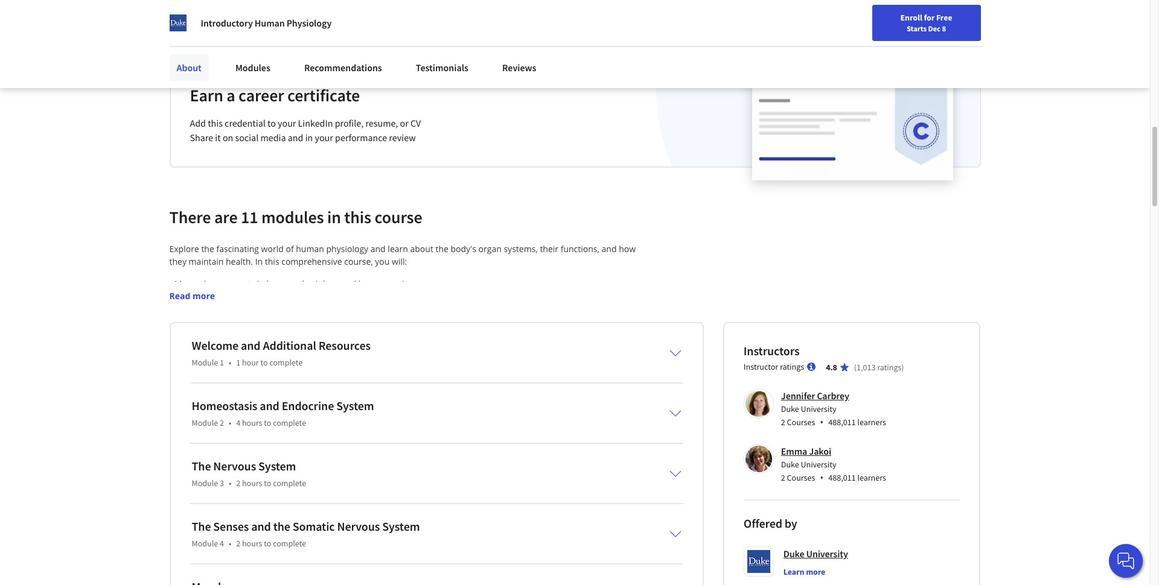 Task type: vqa. For each thing, say whether or not it's contained in the screenshot.
"Welcome and Additional Resources Module 1 • 1 hour to complete"
yes



Task type: describe. For each thing, give the bounding box(es) containing it.
immersive
[[363, 392, 404, 404]]

endocrine
[[282, 398, 334, 414]]

modules link
[[228, 54, 278, 81]]

1 vertical spatial on
[[567, 392, 578, 404]]

biology,
[[601, 342, 631, 353]]

examine
[[174, 304, 208, 315]]

in right modules
[[327, 206, 341, 228]]

• inside the nervous system module 3 • 2 hours to complete
[[229, 478, 231, 489]]

4.8
[[826, 362, 838, 373]]

size
[[258, 430, 273, 442]]

jennifer carbrey link
[[781, 390, 850, 402]]

courses for jennifer
[[787, 417, 815, 428]]

- master key concepts in human physiology and homeostasis - delve into the nervous, endocrine, cardiovascular, respiratory, and urinary systems - examine the role of senses, muscles, gastrointestinal, and reproductive systems - apply knowledge to real-life situations and medical conditions this course is perfect for students, healthcare professionals, and anyone interested in human physiology and biology, building upon a basic understanding of human anatomy. this course is an excellent resource for mcat preparation or as a refresher for health professionals. as a bonus, enhance your learning with a unique immersive virtual reality (vr) experience, accessible on both vr and desktop platforms, that takes you on an incredible journey inside the human body. this course offers a captivating way to explore and understand complex physiological concepts, as you virtually shrink to navigate through blood vessels and then return to normal size to measure blood pressure. the course comes to life as an educational adventure.
[[169, 278, 649, 442]]

a right offers
[[569, 405, 574, 417]]

1 horizontal spatial an
[[451, 354, 460, 366]]

nervous inside the senses and the somatic nervous system module 4 • 2 hours to complete
[[337, 519, 380, 534]]

and up preparation
[[583, 342, 598, 353]]

(vr)
[[460, 392, 476, 404]]

senses
[[213, 519, 249, 534]]

the up maintain
[[201, 243, 214, 255]]

you inside explore the fascinating world of human physiology and learn about the body's organ systems, their functions, and how they maintain health. in this comprehensive course, you will:
[[375, 256, 390, 267]]

comes
[[432, 430, 458, 442]]

(
[[854, 362, 857, 373]]

functions,
[[561, 243, 600, 255]]

journey
[[369, 405, 400, 417]]

2 horizontal spatial this
[[344, 206, 371, 228]]

earn
[[190, 84, 223, 106]]

body's
[[451, 243, 476, 255]]

learn
[[784, 567, 805, 578]]

a left basic at the bottom left
[[226, 354, 231, 366]]

about
[[177, 62, 202, 74]]

systems,
[[504, 243, 538, 255]]

emma
[[781, 446, 808, 458]]

building
[[169, 354, 201, 366]]

offered
[[744, 516, 783, 531]]

and inside add this credential to your linkedin profile, resume, or cv share it on social media and in your performance review
[[288, 131, 303, 144]]

11
[[241, 206, 258, 228]]

recommendations
[[304, 62, 382, 74]]

desktop
[[169, 405, 201, 417]]

and up cardiovascular,
[[341, 278, 356, 290]]

and inside welcome and additional resources module 1 • 1 hour to complete
[[241, 338, 261, 353]]

captivating
[[576, 405, 619, 417]]

testimonials link
[[409, 54, 476, 81]]

resources
[[319, 338, 371, 353]]

module inside welcome and additional resources module 1 • 1 hour to complete
[[192, 357, 218, 368]]

body.
[[473, 405, 495, 417]]

and down respiratory,
[[386, 304, 401, 315]]

human down reality at the bottom
[[442, 405, 471, 417]]

of inside explore the fascinating world of human physiology and learn about the body's organ systems, their functions, and how they maintain health. in this comprehensive course, you will:
[[286, 243, 294, 255]]

the inside the senses and the somatic nervous system module 4 • 2 hours to complete
[[273, 519, 290, 534]]

refresher
[[176, 367, 213, 379]]

a right with
[[327, 392, 331, 404]]

health.
[[226, 256, 253, 267]]

senses,
[[253, 304, 282, 315]]

learners for emma jakoi
[[858, 473, 886, 484]]

with
[[307, 392, 324, 404]]

the right "about"
[[436, 243, 449, 255]]

understand
[[219, 418, 265, 429]]

the inside - master key concepts in human physiology and homeostasis - delve into the nervous, endocrine, cardiovascular, respiratory, and urinary systems - examine the role of senses, muscles, gastrointestinal, and reproductive systems - apply knowledge to real-life situations and medical conditions this course is perfect for students, healthcare professionals, and anyone interested in human physiology and biology, building upon a basic understanding of human anatomy. this course is an excellent resource for mcat preparation or as a refresher for health professionals. as a bonus, enhance your learning with a unique immersive virtual reality (vr) experience, accessible on both vr and desktop platforms, that takes you on an incredible journey inside the human body. this course offers a captivating way to explore and understand complex physiological concepts, as you virtually shrink to navigate through blood vessels and then return to normal size to measure blood pressure. the course comes to life as an educational adventure.
[[386, 430, 401, 442]]

cardiovascular,
[[312, 291, 371, 302]]

2 vertical spatial physiology
[[539, 342, 581, 353]]

understanding
[[255, 354, 313, 366]]

then
[[169, 430, 188, 442]]

key
[[204, 278, 218, 290]]

human up 'endocrine,'
[[267, 278, 295, 290]]

1 vertical spatial systems
[[456, 304, 488, 315]]

for left mcat
[[537, 354, 548, 366]]

2 horizontal spatial this
[[497, 405, 513, 417]]

health
[[229, 367, 254, 379]]

learners for jennifer carbrey
[[858, 417, 886, 428]]

1,013
[[857, 362, 876, 373]]

there
[[169, 206, 211, 228]]

add this credential to your linkedin profile, resume, or cv share it on social media and in your performance review
[[190, 117, 421, 144]]

welcome
[[192, 338, 239, 353]]

read more button
[[169, 290, 215, 302]]

to inside the nervous system module 3 • 2 hours to complete
[[264, 478, 271, 489]]

emma jakoi duke university 2 courses • 488,011 learners
[[781, 446, 886, 485]]

2 horizontal spatial an
[[495, 430, 505, 442]]

and up 'return'
[[201, 418, 216, 429]]

( 1,013 ratings )
[[854, 362, 904, 373]]

in up resource
[[499, 342, 507, 353]]

and down gastrointestinal,
[[326, 316, 341, 328]]

credential
[[225, 117, 266, 129]]

0 horizontal spatial life
[[272, 316, 284, 328]]

dec
[[929, 24, 941, 33]]

0 horizontal spatial blood
[[322, 430, 345, 442]]

explore
[[169, 243, 199, 255]]

4 inside homeostasis and endocrine system module 2 • 4 hours to complete
[[236, 418, 240, 429]]

module inside the nervous system module 3 • 2 hours to complete
[[192, 478, 218, 489]]

university inside 'link'
[[807, 548, 848, 560]]

or inside - master key concepts in human physiology and homeostasis - delve into the nervous, endocrine, cardiovascular, respiratory, and urinary systems - examine the role of senses, muscles, gastrointestinal, and reproductive systems - apply knowledge to real-life situations and medical conditions this course is perfect for students, healthcare professionals, and anyone interested in human physiology and biology, building upon a basic understanding of human anatomy. this course is an excellent resource for mcat preparation or as a refresher for health professionals. as a bonus, enhance your learning with a unique immersive virtual reality (vr) experience, accessible on both vr and desktop platforms, that takes you on an incredible journey inside the human body. this course offers a captivating way to explore and understand complex physiological concepts, as you virtually shrink to navigate through blood vessels and then return to normal size to measure blood pressure. the course comes to life as an educational adventure.
[[625, 354, 633, 366]]

0 horizontal spatial ratings
[[780, 362, 805, 372]]

human up resource
[[509, 342, 537, 353]]

• inside the senses and the somatic nervous system module 4 • 2 hours to complete
[[229, 539, 231, 549]]

enroll
[[901, 12, 923, 23]]

english
[[919, 14, 948, 26]]

by
[[785, 516, 798, 531]]

2 - from the top
[[169, 291, 172, 302]]

incredible
[[328, 405, 367, 417]]

reality
[[434, 392, 458, 404]]

2 inside the nervous system module 3 • 2 hours to complete
[[236, 478, 240, 489]]

nervous inside the nervous system module 3 • 2 hours to complete
[[213, 459, 256, 474]]

homeostasis
[[359, 278, 409, 290]]

duke university image
[[169, 14, 186, 31]]

0 vertical spatial your
[[278, 117, 296, 129]]

your inside - master key concepts in human physiology and homeostasis - delve into the nervous, endocrine, cardiovascular, respiratory, and urinary systems - examine the role of senses, muscles, gastrointestinal, and reproductive systems - apply knowledge to real-life situations and medical conditions this course is perfect for students, healthcare professionals, and anyone interested in human physiology and biology, building upon a basic understanding of human anatomy. this course is an excellent resource for mcat preparation or as a refresher for health professionals. as a bonus, enhance your learning with a unique immersive virtual reality (vr) experience, accessible on both vr and desktop platforms, that takes you on an incredible journey inside the human body. this course offers a captivating way to explore and understand complex physiological concepts, as you virtually shrink to navigate through blood vessels and then return to normal size to measure blood pressure. the course comes to life as an educational adventure.
[[253, 392, 271, 404]]

for inside enroll for free starts dec 8
[[924, 12, 935, 23]]

0 horizontal spatial this
[[169, 342, 185, 353]]

duke for jennifer carbrey
[[781, 404, 799, 415]]

concepts
[[220, 278, 255, 290]]

share
[[190, 131, 213, 144]]

• for emma
[[820, 472, 824, 485]]

system inside the nervous system module 3 • 2 hours to complete
[[259, 459, 296, 474]]

8
[[942, 24, 946, 33]]

course down virtually
[[403, 430, 430, 442]]

0 vertical spatial systems
[[469, 291, 500, 302]]

world
[[261, 243, 284, 255]]

hours inside homeostasis and endocrine system module 2 • 4 hours to complete
[[242, 418, 262, 429]]

this inside explore the fascinating world of human physiology and learn about the body's organ systems, their functions, and how they maintain health. in this comprehensive course, you will:
[[265, 256, 279, 267]]

and up reproductive
[[421, 291, 436, 302]]

comprehensive
[[282, 256, 342, 267]]

4 - from the top
[[169, 316, 172, 328]]

learn more button
[[784, 566, 826, 578]]

reviews link
[[495, 54, 544, 81]]

social
[[235, 131, 259, 144]]

introductory human physiology
[[201, 17, 332, 29]]

the right "into"
[[216, 291, 229, 302]]

the up "knowledge"
[[210, 304, 223, 315]]

and right vr
[[613, 392, 628, 404]]

bonus,
[[188, 392, 215, 404]]

and left anyone
[[408, 342, 423, 353]]

apply
[[174, 316, 196, 328]]

this inside add this credential to your linkedin profile, resume, or cv share it on social media and in your performance review
[[208, 117, 223, 129]]

1 horizontal spatial this
[[395, 354, 411, 366]]

the up virtually
[[427, 405, 440, 417]]

in up the nervous,
[[257, 278, 265, 290]]

vr
[[601, 392, 611, 404]]

resume,
[[366, 117, 398, 129]]

linkedin
[[298, 117, 333, 129]]

professionals,
[[351, 342, 406, 353]]

or inside add this credential to your linkedin profile, resume, or cv share it on social media and in your performance review
[[400, 117, 409, 129]]

learning
[[273, 392, 305, 404]]

on inside add this credential to your linkedin profile, resume, or cv share it on social media and in your performance review
[[223, 131, 233, 144]]

1 horizontal spatial blood
[[562, 418, 585, 429]]

and left "learn"
[[371, 243, 386, 255]]

professionals.
[[256, 367, 311, 379]]

situations
[[286, 316, 324, 328]]

course down anyone
[[413, 354, 440, 366]]

and inside the senses and the somatic nervous system module 4 • 2 hours to complete
[[251, 519, 271, 534]]

to inside welcome and additional resources module 1 • 1 hour to complete
[[261, 357, 268, 368]]

that
[[246, 405, 262, 417]]

coursera career certificate image
[[753, 51, 954, 180]]

complete inside the nervous system module 3 • 2 hours to complete
[[273, 478, 306, 489]]

endocrine,
[[267, 291, 309, 302]]



Task type: locate. For each thing, give the bounding box(es) containing it.
- up the read
[[169, 278, 172, 290]]

1 vertical spatial courses
[[787, 473, 815, 484]]

2 vertical spatial of
[[315, 354, 323, 366]]

your up the media
[[278, 117, 296, 129]]

shrink
[[456, 418, 481, 429]]

of right world at the top of page
[[286, 243, 294, 255]]

more
[[193, 290, 215, 302], [806, 567, 826, 578]]

2 vertical spatial system
[[382, 519, 420, 534]]

module down senses
[[192, 539, 218, 549]]

you down 'inside'
[[406, 418, 420, 429]]

1 488,011 from the top
[[829, 417, 856, 428]]

in inside add this credential to your linkedin profile, resume, or cv share it on social media and in your performance review
[[305, 131, 313, 144]]

0 horizontal spatial you
[[287, 405, 302, 417]]

their
[[540, 243, 559, 255]]

2 learners from the top
[[858, 473, 886, 484]]

1 vertical spatial this
[[344, 206, 371, 228]]

duke up learn at the bottom
[[784, 548, 805, 560]]

read more
[[169, 290, 215, 302]]

1 - from the top
[[169, 278, 172, 290]]

0 vertical spatial is
[[216, 342, 223, 353]]

the inside the senses and the somatic nervous system module 4 • 2 hours to complete
[[192, 519, 211, 534]]

systems down urinary
[[456, 304, 488, 315]]

real-
[[254, 316, 272, 328]]

muscles,
[[284, 304, 318, 315]]

0 horizontal spatial nervous
[[213, 459, 256, 474]]

module left 3
[[192, 478, 218, 489]]

2 vertical spatial the
[[192, 519, 211, 534]]

add
[[190, 117, 206, 129]]

hours inside the nervous system module 3 • 2 hours to complete
[[242, 478, 262, 489]]

2 vertical spatial this
[[497, 405, 513, 417]]

virtual
[[407, 392, 431, 404]]

hours inside the senses and the somatic nervous system module 4 • 2 hours to complete
[[242, 539, 262, 549]]

enhance
[[217, 392, 251, 404]]

2 horizontal spatial of
[[315, 354, 323, 366]]

system
[[336, 398, 374, 414], [259, 459, 296, 474], [382, 519, 420, 534]]

2 vertical spatial university
[[807, 548, 848, 560]]

2 inside the jennifer carbrey duke university 2 courses • 488,011 learners
[[781, 417, 786, 428]]

0 vertical spatial courses
[[787, 417, 815, 428]]

physiology inside explore the fascinating world of human physiology and learn about the body's organ systems, their functions, and how they maintain health. in this comprehensive course, you will:
[[326, 243, 368, 255]]

return
[[190, 430, 215, 442]]

through
[[529, 418, 560, 429]]

or
[[400, 117, 409, 129], [625, 354, 633, 366]]

as right preparation
[[635, 354, 644, 366]]

gastrointestinal,
[[321, 304, 384, 315]]

2 horizontal spatial your
[[315, 131, 333, 144]]

physiology for will:
[[326, 243, 368, 255]]

488,011 down jakoi
[[829, 473, 856, 484]]

role
[[225, 304, 241, 315]]

university for jakoi
[[801, 459, 837, 470]]

0 vertical spatial on
[[223, 131, 233, 144]]

• inside welcome and additional resources module 1 • 1 hour to complete
[[229, 357, 231, 368]]

module inside homeostasis and endocrine system module 2 • 4 hours to complete
[[192, 418, 218, 429]]

into
[[199, 291, 214, 302]]

this
[[169, 342, 185, 353], [395, 354, 411, 366], [497, 405, 513, 417]]

0 horizontal spatial 1
[[220, 357, 224, 368]]

duke inside the jennifer carbrey duke university 2 courses • 488,011 learners
[[781, 404, 799, 415]]

2 vertical spatial you
[[406, 418, 420, 429]]

conditions
[[377, 316, 418, 328]]

master
[[174, 278, 202, 290]]

• down senses
[[229, 539, 231, 549]]

1 vertical spatial 4
[[220, 539, 224, 549]]

3
[[220, 478, 224, 489]]

of down healthcare
[[315, 354, 323, 366]]

to inside add this credential to your linkedin profile, resume, or cv share it on social media and in your performance review
[[268, 117, 276, 129]]

2 horizontal spatial on
[[567, 392, 578, 404]]

1 vertical spatial duke
[[781, 459, 799, 470]]

duke down emma
[[781, 459, 799, 470]]

university down jakoi
[[801, 459, 837, 470]]

2 inside emma jakoi duke university 2 courses • 488,011 learners
[[781, 473, 786, 484]]

and up basic at the bottom left
[[241, 338, 261, 353]]

1 horizontal spatial or
[[625, 354, 633, 366]]

ratings down the instructors
[[780, 362, 805, 372]]

courses inside the jennifer carbrey duke university 2 courses • 488,011 learners
[[787, 417, 815, 428]]

as
[[169, 392, 179, 404]]

2 down senses
[[236, 539, 240, 549]]

2
[[781, 417, 786, 428], [220, 418, 224, 429], [781, 473, 786, 484], [236, 478, 240, 489], [236, 539, 240, 549]]

university
[[801, 404, 837, 415], [801, 459, 837, 470], [807, 548, 848, 560]]

modules
[[235, 62, 270, 74]]

2 module from the top
[[192, 418, 218, 429]]

learners inside emma jakoi duke university 2 courses • 488,011 learners
[[858, 473, 886, 484]]

course,
[[344, 256, 373, 267]]

2 vertical spatial hours
[[242, 539, 262, 549]]

recommendations link
[[297, 54, 389, 81]]

university for carbrey
[[801, 404, 837, 415]]

0 horizontal spatial 4
[[220, 539, 224, 549]]

read
[[169, 290, 190, 302]]

a
[[227, 84, 235, 106], [226, 354, 231, 366], [169, 367, 174, 379], [181, 392, 186, 404], [327, 392, 331, 404], [569, 405, 574, 417]]

an down with
[[316, 405, 326, 417]]

jakoi
[[809, 446, 832, 458]]

the inside the nervous system module 3 • 2 hours to complete
[[192, 459, 211, 474]]

performance
[[335, 131, 387, 144]]

488,011 for carbrey
[[829, 417, 856, 428]]

human inside explore the fascinating world of human physiology and learn about the body's organ systems, their functions, and how they maintain health. in this comprehensive course, you will:
[[296, 243, 324, 255]]

this down experience,
[[497, 405, 513, 417]]

None search field
[[172, 8, 462, 32]]

inside
[[402, 405, 425, 417]]

1 horizontal spatial your
[[278, 117, 296, 129]]

1 vertical spatial of
[[243, 304, 251, 315]]

and right senses
[[251, 519, 271, 534]]

fascinating
[[216, 243, 259, 255]]

the left senses
[[192, 519, 211, 534]]

systems right urinary
[[469, 291, 500, 302]]

1 vertical spatial more
[[806, 567, 826, 578]]

- left the delve
[[169, 291, 172, 302]]

complete down somatic
[[273, 539, 306, 549]]

2 vertical spatial on
[[304, 405, 314, 417]]

1 horizontal spatial this
[[265, 256, 279, 267]]

your down linkedin
[[315, 131, 333, 144]]

certificate
[[288, 84, 360, 106]]

0 vertical spatial this
[[169, 342, 185, 353]]

1 vertical spatial life
[[470, 430, 482, 442]]

complete
[[270, 357, 303, 368], [273, 418, 306, 429], [273, 478, 306, 489], [273, 539, 306, 549]]

shopping cart: 1 item image
[[868, 9, 891, 28]]

as down 'inside'
[[395, 418, 404, 429]]

1 vertical spatial this
[[395, 354, 411, 366]]

1 vertical spatial blood
[[322, 430, 345, 442]]

0 vertical spatial you
[[375, 256, 390, 267]]

1 horizontal spatial 1
[[236, 357, 240, 368]]

adventure.
[[556, 430, 598, 442]]

or down biology, at the bottom of page
[[625, 354, 633, 366]]

1 vertical spatial learners
[[858, 473, 886, 484]]

complete inside the senses and the somatic nervous system module 4 • 2 hours to complete
[[273, 539, 306, 549]]

the for the nervous system
[[192, 459, 211, 474]]

0 vertical spatial 488,011
[[829, 417, 856, 428]]

488,011 inside the jennifer carbrey duke university 2 courses • 488,011 learners
[[829, 417, 856, 428]]

• for jennifer
[[820, 416, 824, 429]]

anatomy.
[[356, 354, 393, 366]]

0 vertical spatial or
[[400, 117, 409, 129]]

• left basic at the bottom left
[[229, 357, 231, 368]]

1 horizontal spatial as
[[484, 430, 493, 442]]

2 down the platforms,
[[220, 418, 224, 429]]

hours down senses
[[242, 539, 262, 549]]

488,011
[[829, 417, 856, 428], [829, 473, 856, 484]]

1 hours from the top
[[242, 418, 262, 429]]

university inside the jennifer carbrey duke university 2 courses • 488,011 learners
[[801, 404, 837, 415]]

0 vertical spatial life
[[272, 316, 284, 328]]

0 vertical spatial duke
[[781, 404, 799, 415]]

physiology up mcat
[[539, 342, 581, 353]]

upon
[[203, 354, 224, 366]]

3 - from the top
[[169, 304, 172, 315]]

2 vertical spatial this
[[265, 256, 279, 267]]

module inside the senses and the somatic nervous system module 4 • 2 hours to complete
[[192, 539, 218, 549]]

488,011 down carbrey on the bottom right of the page
[[829, 417, 856, 428]]

jennifer carbrey duke university 2 courses • 488,011 learners
[[781, 390, 886, 429]]

more for learn more
[[806, 567, 826, 578]]

for up dec
[[924, 12, 935, 23]]

4 up normal
[[236, 418, 240, 429]]

on down with
[[304, 405, 314, 417]]

1 vertical spatial nervous
[[337, 519, 380, 534]]

explore the fascinating world of human physiology and learn about the body's organ systems, their functions, and how they maintain health. in this comprehensive course, you will:
[[169, 243, 638, 267]]

nervous right somatic
[[337, 519, 380, 534]]

cv
[[411, 117, 421, 129]]

more down key
[[193, 290, 215, 302]]

and inside homeostasis and endocrine system module 2 • 4 hours to complete
[[260, 398, 279, 414]]

in
[[255, 256, 263, 267]]

physiology for muscles,
[[297, 278, 339, 290]]

course up upon
[[188, 342, 214, 353]]

• down "jennifer carbrey" link
[[820, 416, 824, 429]]

university down "jennifer carbrey" link
[[801, 404, 837, 415]]

more inside button
[[193, 290, 215, 302]]

• for welcome
[[229, 357, 231, 368]]

nervous,
[[231, 291, 265, 302]]

1 vertical spatial hours
[[242, 478, 262, 489]]

• down jakoi
[[820, 472, 824, 485]]

0 horizontal spatial more
[[193, 290, 215, 302]]

life
[[272, 316, 284, 328], [470, 430, 482, 442]]

in down linkedin
[[305, 131, 313, 144]]

and
[[288, 131, 303, 144], [371, 243, 386, 255], [602, 243, 617, 255], [341, 278, 356, 290], [421, 291, 436, 302], [386, 304, 401, 315], [326, 316, 341, 328], [241, 338, 261, 353], [408, 342, 423, 353], [583, 342, 598, 353], [613, 392, 628, 404], [260, 398, 279, 414], [201, 418, 216, 429], [618, 418, 633, 429], [251, 519, 271, 534]]

duke university link
[[784, 547, 848, 561]]

2 courses from the top
[[787, 473, 815, 484]]

the down concepts,
[[386, 430, 401, 442]]

0 horizontal spatial an
[[316, 405, 326, 417]]

courses down jennifer
[[787, 417, 815, 428]]

delve
[[174, 291, 196, 302]]

complex
[[267, 418, 300, 429]]

university inside emma jakoi duke university 2 courses • 488,011 learners
[[801, 459, 837, 470]]

maintain
[[189, 256, 224, 267]]

0 horizontal spatial or
[[400, 117, 409, 129]]

more inside button
[[806, 567, 826, 578]]

• right 3
[[229, 478, 231, 489]]

system inside the senses and the somatic nervous system module 4 • 2 hours to complete
[[382, 519, 420, 534]]

module down welcome
[[192, 357, 218, 368]]

physiology
[[326, 243, 368, 255], [297, 278, 339, 290], [539, 342, 581, 353]]

to inside homeostasis and endocrine system module 2 • 4 hours to complete
[[264, 418, 271, 429]]

learners
[[858, 417, 886, 428], [858, 473, 886, 484]]

1 vertical spatial physiology
[[297, 278, 339, 290]]

the
[[386, 430, 401, 442], [192, 459, 211, 474], [192, 519, 211, 534]]

0 vertical spatial system
[[336, 398, 374, 414]]

to
[[268, 117, 276, 129], [244, 316, 252, 328], [261, 357, 268, 368], [639, 405, 647, 417], [264, 418, 271, 429], [483, 418, 491, 429], [217, 430, 225, 442], [275, 430, 283, 442], [460, 430, 468, 442], [264, 478, 271, 489], [264, 539, 271, 549]]

career
[[239, 84, 284, 106]]

human up "comprehensive"
[[296, 243, 324, 255]]

1 vertical spatial university
[[801, 459, 837, 470]]

• inside emma jakoi duke university 2 courses • 488,011 learners
[[820, 472, 824, 485]]

duke down jennifer
[[781, 404, 799, 415]]

experience,
[[478, 392, 523, 404]]

2 inside homeostasis and endocrine system module 2 • 4 hours to complete
[[220, 418, 224, 429]]

course up "learn"
[[375, 206, 423, 228]]

2 1 from the left
[[236, 357, 240, 368]]

2 hours from the top
[[242, 478, 262, 489]]

0 vertical spatial hours
[[242, 418, 262, 429]]

duke for emma jakoi
[[781, 459, 799, 470]]

duke inside 'link'
[[784, 548, 805, 560]]

0 horizontal spatial on
[[223, 131, 233, 144]]

complete up measure
[[273, 418, 306, 429]]

homeostasis
[[192, 398, 258, 414]]

0 horizontal spatial your
[[253, 392, 271, 404]]

introductory
[[201, 17, 253, 29]]

life down shrink
[[470, 430, 482, 442]]

1 courses from the top
[[787, 417, 815, 428]]

you
[[375, 256, 390, 267], [287, 405, 302, 417], [406, 418, 420, 429]]

this up course,
[[344, 206, 371, 228]]

your
[[278, 117, 296, 129], [315, 131, 333, 144], [253, 392, 271, 404]]

2 down jennifer
[[781, 417, 786, 428]]

the down 'return'
[[192, 459, 211, 474]]

0 vertical spatial university
[[801, 404, 837, 415]]

educational
[[507, 430, 553, 442]]

complete inside homeostasis and endocrine system module 2 • 4 hours to complete
[[273, 418, 306, 429]]

1 learners from the top
[[858, 417, 886, 428]]

2 vertical spatial as
[[484, 430, 493, 442]]

hours right 3
[[242, 478, 262, 489]]

0 vertical spatial the
[[386, 430, 401, 442]]

1 vertical spatial the
[[192, 459, 211, 474]]

• for homeostasis
[[229, 418, 231, 429]]

to inside the senses and the somatic nervous system module 4 • 2 hours to complete
[[264, 539, 271, 549]]

1 horizontal spatial on
[[304, 405, 314, 417]]

1 horizontal spatial nervous
[[337, 519, 380, 534]]

physiology up course,
[[326, 243, 368, 255]]

an
[[451, 354, 460, 366], [316, 405, 326, 417], [495, 430, 505, 442]]

0 vertical spatial an
[[451, 354, 460, 366]]

•
[[229, 357, 231, 368], [820, 416, 824, 429], [229, 418, 231, 429], [820, 472, 824, 485], [229, 478, 231, 489], [229, 539, 231, 549]]

homeostasis and endocrine system module 2 • 4 hours to complete
[[192, 398, 374, 429]]

a down building
[[169, 367, 174, 379]]

courses inside emma jakoi duke university 2 courses • 488,011 learners
[[787, 473, 815, 484]]

you down learning
[[287, 405, 302, 417]]

your up the that
[[253, 392, 271, 404]]

learners inside the jennifer carbrey duke university 2 courses • 488,011 learners
[[858, 417, 886, 428]]

3 hours from the top
[[242, 539, 262, 549]]

testimonials
[[416, 62, 469, 74]]

0 vertical spatial blood
[[562, 418, 585, 429]]

about
[[410, 243, 434, 255]]

earn a career certificate
[[190, 84, 360, 106]]

for down upon
[[215, 367, 227, 379]]

course up through at the bottom
[[515, 405, 542, 417]]

0 vertical spatial this
[[208, 117, 223, 129]]

the left somatic
[[273, 519, 290, 534]]

1 horizontal spatial ratings
[[878, 362, 902, 373]]

0 horizontal spatial system
[[259, 459, 296, 474]]

0 horizontal spatial is
[[216, 342, 223, 353]]

a right as
[[181, 392, 186, 404]]

2 horizontal spatial as
[[635, 354, 644, 366]]

2 inside the senses and the somatic nervous system module 4 • 2 hours to complete
[[236, 539, 240, 549]]

1 horizontal spatial system
[[336, 398, 374, 414]]

and down way
[[618, 418, 633, 429]]

complete inside welcome and additional resources module 1 • 1 hour to complete
[[270, 357, 303, 368]]

2 right 3
[[236, 478, 240, 489]]

2 horizontal spatial system
[[382, 519, 420, 534]]

blood
[[562, 418, 585, 429], [322, 430, 345, 442]]

blood up adventure.
[[562, 418, 585, 429]]

1 horizontal spatial of
[[286, 243, 294, 255]]

a right earn
[[227, 84, 235, 106]]

1 vertical spatial as
[[395, 418, 404, 429]]

0 horizontal spatial as
[[395, 418, 404, 429]]

and right the media
[[288, 131, 303, 144]]

module
[[192, 357, 218, 368], [192, 418, 218, 429], [192, 478, 218, 489], [192, 539, 218, 549]]

1 down welcome
[[220, 357, 224, 368]]

1 vertical spatial your
[[315, 131, 333, 144]]

more for read more
[[193, 290, 215, 302]]

• inside the jennifer carbrey duke university 2 courses • 488,011 learners
[[820, 416, 824, 429]]

4 down senses
[[220, 539, 224, 549]]

1 1 from the left
[[220, 357, 224, 368]]

1 vertical spatial you
[[287, 405, 302, 417]]

jennifer
[[781, 390, 815, 402]]

4 inside the senses and the somatic nervous system module 4 • 2 hours to complete
[[220, 539, 224, 549]]

2 488,011 from the top
[[829, 473, 856, 484]]

profile,
[[335, 117, 364, 129]]

0 vertical spatial nervous
[[213, 459, 256, 474]]

emma jakoi image
[[746, 446, 772, 473]]

basic
[[233, 354, 253, 366]]

chat with us image
[[1117, 552, 1136, 571]]

duke university
[[784, 548, 848, 560]]

unique
[[333, 392, 361, 404]]

mcat
[[551, 354, 574, 366]]

4 module from the top
[[192, 539, 218, 549]]

or left 'cv'
[[400, 117, 409, 129]]

1 vertical spatial system
[[259, 459, 296, 474]]

hours down the that
[[242, 418, 262, 429]]

duke inside emma jakoi duke university 2 courses • 488,011 learners
[[781, 459, 799, 470]]

488,011 for jakoi
[[829, 473, 856, 484]]

• inside homeostasis and endocrine system module 2 • 4 hours to complete
[[229, 418, 231, 429]]

more down duke university
[[806, 567, 826, 578]]

1 vertical spatial is
[[442, 354, 448, 366]]

2 vertical spatial an
[[495, 430, 505, 442]]

and left how
[[602, 243, 617, 255]]

1 vertical spatial or
[[625, 354, 633, 366]]

1 module from the top
[[192, 357, 218, 368]]

pressure.
[[347, 430, 384, 442]]

3 module from the top
[[192, 478, 218, 489]]

are
[[214, 206, 238, 228]]

human down resources
[[326, 354, 354, 366]]

1 horizontal spatial more
[[806, 567, 826, 578]]

0 vertical spatial as
[[635, 354, 644, 366]]

0 vertical spatial more
[[193, 290, 215, 302]]

for up hour
[[255, 342, 266, 353]]

how
[[619, 243, 636, 255]]

2 vertical spatial duke
[[784, 548, 805, 560]]

physiology down "comprehensive"
[[297, 278, 339, 290]]

2 horizontal spatial you
[[406, 418, 420, 429]]

complete down students,
[[270, 357, 303, 368]]

ratings right 1,013
[[878, 362, 902, 373]]

0 vertical spatial of
[[286, 243, 294, 255]]

jennifer carbrey image
[[746, 391, 772, 417]]

2 down emma
[[781, 473, 786, 484]]

1 horizontal spatial life
[[470, 430, 482, 442]]

1 vertical spatial 488,011
[[829, 473, 856, 484]]

the for the senses and the somatic nervous system
[[192, 519, 211, 534]]

courses for emma
[[787, 473, 815, 484]]

1 left hour
[[236, 357, 240, 368]]

healthcare
[[307, 342, 349, 353]]

488,011 inside emma jakoi duke university 2 courses • 488,011 learners
[[829, 473, 856, 484]]

1 vertical spatial an
[[316, 405, 326, 417]]

module up 'return'
[[192, 418, 218, 429]]

university up learn more button
[[807, 548, 848, 560]]

2 vertical spatial your
[[253, 392, 271, 404]]

0 vertical spatial physiology
[[326, 243, 368, 255]]

0 vertical spatial learners
[[858, 417, 886, 428]]

system inside homeostasis and endocrine system module 2 • 4 hours to complete
[[336, 398, 374, 414]]

- down the read
[[169, 304, 172, 315]]

knowledge
[[199, 316, 241, 328]]

1 horizontal spatial is
[[442, 354, 448, 366]]



